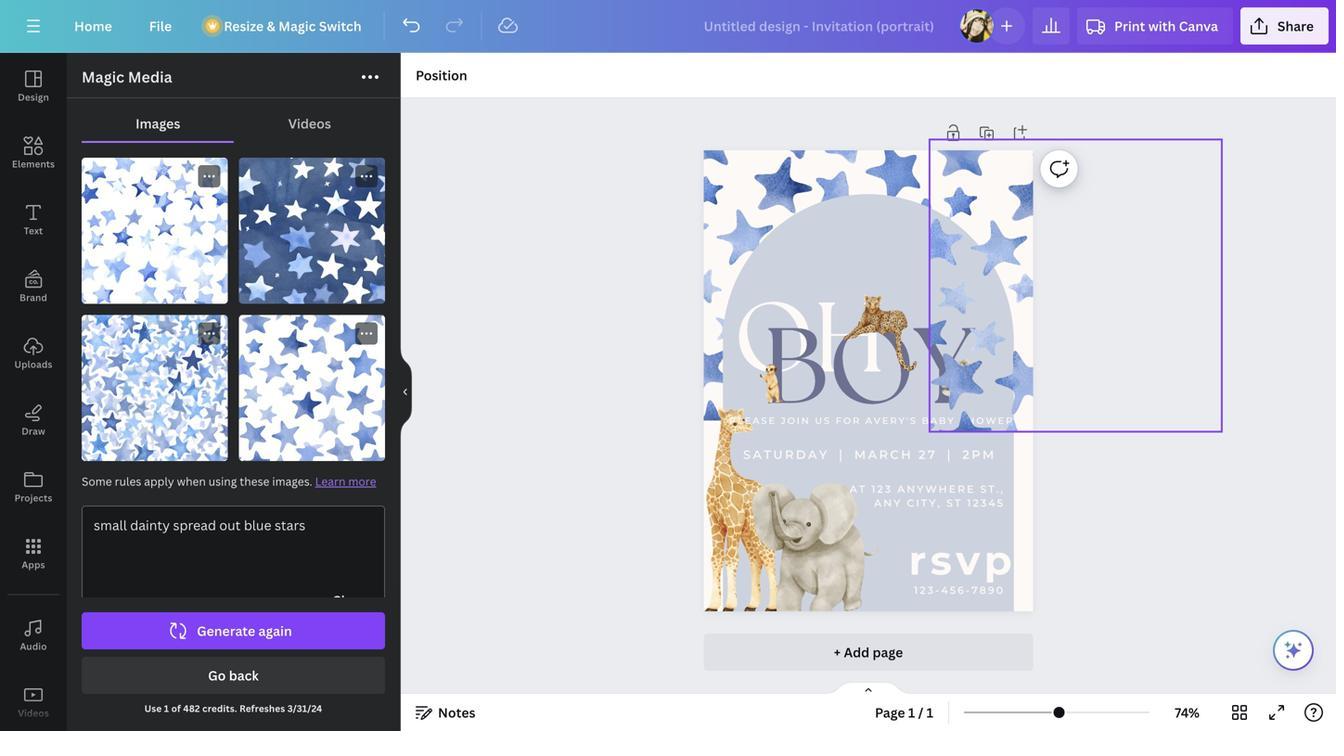 Task type: describe. For each thing, give the bounding box(es) containing it.
at
[[850, 483, 867, 495]]

elements button
[[0, 120, 67, 187]]

rsvp
[[909, 536, 1016, 585]]

main menu bar
[[0, 0, 1337, 53]]

74%
[[1175, 704, 1200, 722]]

482
[[183, 703, 200, 715]]

use 1 of 482 credits. refreshes 3/31/24
[[144, 703, 322, 715]]

avery's
[[866, 415, 918, 426]]

74% button
[[1157, 698, 1218, 728]]

some
[[82, 474, 112, 489]]

resize
[[224, 17, 264, 35]]

join
[[781, 415, 811, 426]]

add
[[844, 644, 870, 661]]

12345
[[968, 497, 1005, 509]]

elements
[[12, 158, 55, 170]]

apps
[[22, 559, 45, 571]]

page
[[873, 644, 903, 661]]

go back
[[208, 667, 259, 685]]

rules
[[115, 474, 141, 489]]

position button
[[408, 60, 475, 90]]

images button
[[82, 106, 234, 141]]

use
[[144, 703, 162, 715]]

learn
[[315, 474, 346, 489]]

design button
[[0, 53, 67, 120]]

1 for of
[[164, 703, 169, 715]]

apps button
[[0, 521, 67, 588]]

text
[[24, 225, 43, 237]]

audio
[[20, 640, 47, 653]]

2 horizontal spatial 1
[[927, 704, 934, 722]]

st
[[947, 497, 963, 509]]

with
[[1149, 17, 1176, 35]]

+ add page
[[834, 644, 903, 661]]

123
[[872, 483, 893, 495]]

anywhere
[[898, 483, 976, 495]]

2pm
[[963, 447, 997, 462]]

apply
[[144, 474, 174, 489]]

images
[[136, 115, 180, 132]]

draw
[[22, 425, 45, 438]]

1 horizontal spatial videos button
[[234, 106, 385, 141]]

home
[[74, 17, 112, 35]]

learn more link
[[315, 474, 376, 489]]

resize & magic switch
[[224, 17, 362, 35]]

st.,
[[981, 483, 1005, 495]]

go
[[208, 667, 226, 685]]

design
[[18, 91, 49, 103]]

us
[[815, 415, 832, 426]]

0 vertical spatial videos
[[288, 115, 331, 132]]

123-456-7890
[[914, 584, 1005, 596]]

refreshes
[[240, 703, 285, 715]]

media
[[128, 67, 172, 87]]

resize & magic switch button
[[194, 7, 376, 45]]

images.
[[272, 474, 312, 489]]

print with canva
[[1115, 17, 1219, 35]]

+ add page button
[[704, 634, 1034, 671]]

oh
[[734, 283, 885, 395]]

city,
[[907, 497, 942, 509]]

side panel tab list
[[0, 53, 67, 731]]

please
[[729, 415, 777, 426]]

march
[[855, 447, 913, 462]]

magic inside "button"
[[279, 17, 316, 35]]

generate
[[197, 622, 255, 640]]

text button
[[0, 187, 67, 253]]



Task type: vqa. For each thing, say whether or not it's contained in the screenshot.
Audio
yes



Task type: locate. For each thing, give the bounding box(es) containing it.
1 horizontal spatial 1
[[909, 704, 915, 722]]

0 horizontal spatial │
[[835, 447, 849, 462]]

2 │ from the left
[[943, 447, 957, 462]]

print
[[1115, 17, 1146, 35]]

magic right &
[[279, 17, 316, 35]]

boy
[[764, 307, 974, 428]]

baby
[[922, 415, 956, 426]]

1 horizontal spatial videos
[[288, 115, 331, 132]]

notes button
[[408, 698, 483, 728]]

using
[[209, 474, 237, 489]]

any
[[874, 497, 902, 509]]

home link
[[59, 7, 127, 45]]

│ down for
[[835, 447, 849, 462]]

27
[[919, 447, 937, 462]]

1 for /
[[909, 704, 915, 722]]

3/31/24
[[287, 703, 322, 715]]

1
[[164, 703, 169, 715], [909, 704, 915, 722], [927, 704, 934, 722]]

back
[[229, 667, 259, 685]]

123-
[[914, 584, 941, 596]]

please join us for avery's baby shower
[[729, 415, 1015, 426]]

saturday
[[743, 447, 829, 462]]

notes
[[438, 704, 476, 722]]

again
[[258, 622, 292, 640]]

these
[[240, 474, 270, 489]]

saturday │ march 27 │ 2pm
[[743, 447, 997, 462]]

│
[[835, 447, 849, 462], [943, 447, 957, 462]]

page
[[875, 704, 905, 722]]

canva assistant image
[[1283, 640, 1305, 662]]

magic media
[[82, 67, 172, 87]]

file button
[[134, 7, 187, 45]]

1 left /
[[909, 704, 915, 722]]

1 │ from the left
[[835, 447, 849, 462]]

draw button
[[0, 387, 67, 454]]

videos
[[288, 115, 331, 132], [18, 707, 49, 720]]

position
[[416, 66, 468, 84]]

page 1 / 1
[[875, 704, 934, 722]]

projects
[[14, 492, 52, 504]]

uploads
[[14, 358, 52, 371]]

0 horizontal spatial 1
[[164, 703, 169, 715]]

for
[[836, 415, 861, 426]]

1 left of
[[164, 703, 169, 715]]

clear button
[[325, 586, 373, 615]]

more
[[348, 474, 376, 489]]

show pages image
[[824, 681, 913, 696]]

some rules apply when using these images. learn more
[[82, 474, 376, 489]]

uploads button
[[0, 320, 67, 387]]

print with canva button
[[1078, 7, 1233, 45]]

file
[[149, 17, 172, 35]]

shower
[[960, 415, 1015, 426]]

when
[[177, 474, 206, 489]]

canva
[[1179, 17, 1219, 35]]

clear
[[332, 592, 366, 609]]

videos button
[[234, 106, 385, 141], [0, 669, 67, 731]]

1 vertical spatial videos
[[18, 707, 49, 720]]

at 123 anywhere st., any city, st 12345
[[850, 483, 1005, 509]]

0 vertical spatial magic
[[279, 17, 316, 35]]

1 vertical spatial magic
[[82, 67, 124, 87]]

1 horizontal spatial │
[[943, 447, 957, 462]]

Design title text field
[[689, 7, 951, 45]]

magic
[[279, 17, 316, 35], [82, 67, 124, 87]]

&
[[267, 17, 275, 35]]

credits.
[[202, 703, 237, 715]]

brand button
[[0, 253, 67, 320]]

videos inside side panel tab list
[[18, 707, 49, 720]]

generate again
[[197, 622, 292, 640]]

share button
[[1241, 7, 1329, 45]]

generate again button
[[82, 613, 385, 650]]

0 horizontal spatial videos
[[18, 707, 49, 720]]

0 vertical spatial videos button
[[234, 106, 385, 141]]

+
[[834, 644, 841, 661]]

│ right 27
[[943, 447, 957, 462]]

magic left media
[[82, 67, 124, 87]]

0 horizontal spatial magic
[[82, 67, 124, 87]]

share
[[1278, 17, 1314, 35]]

of
[[171, 703, 181, 715]]

0 horizontal spatial videos button
[[0, 669, 67, 731]]

1 horizontal spatial magic
[[279, 17, 316, 35]]

brand
[[20, 291, 47, 304]]

projects button
[[0, 454, 67, 521]]

switch
[[319, 17, 362, 35]]

1 vertical spatial videos button
[[0, 669, 67, 731]]

small dainty spread out blue stars image
[[82, 158, 228, 304], [239, 158, 385, 304], [82, 315, 228, 461], [239, 315, 385, 461]]

/
[[918, 704, 924, 722]]

audio button
[[0, 602, 67, 669]]

7890
[[972, 584, 1005, 596]]

1 right /
[[927, 704, 934, 722]]

go back button
[[82, 657, 385, 694]]

Enter 5+ words to describe... text field
[[83, 507, 384, 586]]

hide image
[[400, 348, 412, 437]]



